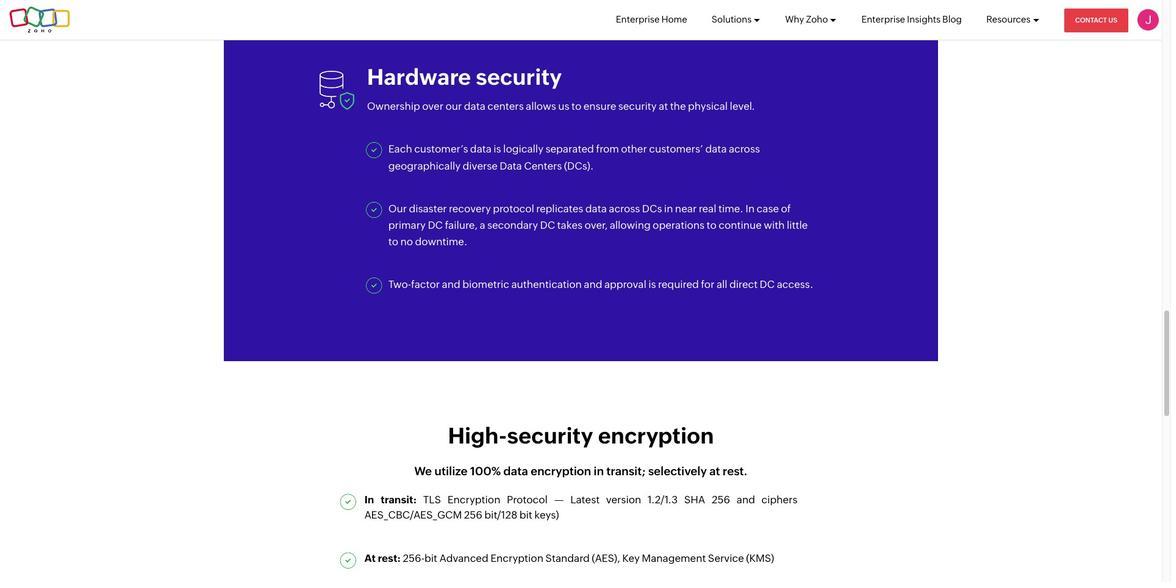 Task type: describe. For each thing, give the bounding box(es) containing it.
our disaster recovery protocol replicates data across dcs in near real time. in case of primary dc failure, a secondary dc takes over, allowing operations to continue with little to no downtime.
[[388, 202, 808, 248]]

two-
[[388, 278, 411, 291]]

geographically
[[388, 160, 461, 172]]

all
[[717, 278, 728, 291]]

dcs
[[642, 202, 662, 215]]

separated
[[546, 143, 594, 155]]

1 vertical spatial in
[[594, 464, 604, 478]]

rest:
[[378, 552, 401, 564]]

of
[[781, 202, 791, 215]]

direct
[[730, 278, 758, 291]]

data right customers'
[[706, 143, 727, 155]]

two-factor and biometric authentication and approval is required for all direct dc access.
[[388, 278, 814, 291]]

ownership
[[367, 100, 420, 112]]

advanced
[[440, 552, 489, 564]]

zoho enterprise logo image
[[9, 6, 70, 33]]

transit:
[[381, 494, 417, 506]]

1 vertical spatial security
[[619, 100, 657, 112]]

encryption inside tls encryption protocol — latest version 1.2/1.3 sha 256 and ciphers aes_cbc/aes_gcm 256 bit/128 bit keys)
[[448, 494, 501, 506]]

keys)
[[535, 509, 559, 521]]

a
[[480, 219, 485, 231]]

1 horizontal spatial encryption
[[598, 423, 714, 448]]

logically
[[503, 143, 544, 155]]

takes
[[557, 219, 583, 231]]

customers'
[[649, 143, 704, 155]]

data right 100% at the left of page
[[504, 464, 528, 478]]

primary
[[388, 219, 426, 231]]

rest.
[[723, 464, 748, 478]]

is inside each customer's data is logically separated from other customers' data across geographically diverse data centers (dcs).
[[494, 143, 501, 155]]

contact
[[1076, 16, 1107, 24]]

data up diverse
[[470, 143, 492, 155]]

0 vertical spatial to
[[572, 100, 582, 112]]

hardware security image
[[320, 71, 360, 112]]

bit inside tls encryption protocol — latest version 1.2/1.3 sha 256 and ciphers aes_cbc/aes_gcm 256 bit/128 bit keys)
[[520, 509, 533, 521]]

(aes),
[[592, 552, 620, 564]]

solutions
[[712, 14, 752, 24]]

each customer's data is logically separated from other customers' data across geographically diverse data centers (dcs).
[[388, 143, 760, 172]]

high-
[[448, 423, 507, 448]]

james peterson image
[[1138, 9, 1159, 31]]

resources
[[987, 14, 1031, 24]]

downtime.
[[415, 236, 468, 248]]

no
[[401, 236, 413, 248]]

in inside our disaster recovery protocol replicates data across dcs in near real time. in case of primary dc failure, a secondary dc takes over, allowing operations to continue with little to no downtime.
[[746, 202, 755, 215]]

physical
[[688, 100, 728, 112]]

over
[[422, 100, 444, 112]]

authentication
[[512, 278, 582, 291]]

near
[[675, 202, 697, 215]]

across inside our disaster recovery protocol replicates data across dcs in near real time. in case of primary dc failure, a secondary dc takes over, allowing operations to continue with little to no downtime.
[[609, 202, 640, 215]]

factor
[[411, 278, 440, 291]]

case
[[757, 202, 779, 215]]

security for high-security encryption
[[507, 423, 593, 448]]

data
[[500, 160, 522, 172]]

disaster
[[409, 202, 447, 215]]

enterprise for enterprise home
[[616, 14, 660, 24]]

standard
[[546, 552, 590, 564]]

high-security encryption
[[448, 423, 714, 448]]

0 horizontal spatial and
[[442, 278, 461, 291]]

service
[[708, 552, 744, 564]]

hardware security
[[367, 65, 562, 90]]

ciphers
[[762, 494, 798, 506]]

our
[[446, 100, 462, 112]]

with
[[764, 219, 785, 231]]

version
[[606, 494, 641, 506]]

continue
[[719, 219, 762, 231]]

other
[[621, 143, 647, 155]]

real
[[699, 202, 717, 215]]

256-
[[403, 552, 425, 564]]

management
[[642, 552, 706, 564]]

protocol
[[507, 494, 548, 506]]

100%
[[470, 464, 501, 478]]

from
[[596, 143, 619, 155]]

secondary
[[488, 219, 538, 231]]

centers
[[488, 100, 524, 112]]

our
[[388, 202, 407, 215]]

and inside tls encryption protocol — latest version 1.2/1.3 sha 256 and ciphers aes_cbc/aes_gcm 256 bit/128 bit keys)
[[737, 494, 755, 506]]

tls encryption protocol — latest version 1.2/1.3 sha 256 and ciphers aes_cbc/aes_gcm 256 bit/128 bit keys)
[[365, 494, 798, 521]]

key
[[623, 552, 640, 564]]

us
[[1109, 16, 1118, 24]]

access.
[[777, 278, 814, 291]]

1 horizontal spatial dc
[[540, 219, 555, 231]]

for
[[701, 278, 715, 291]]

insights
[[907, 14, 941, 24]]

transit;
[[607, 464, 646, 478]]

centers
[[524, 160, 562, 172]]

blog
[[943, 14, 962, 24]]

bit/128
[[485, 509, 518, 521]]

ownership over our data centers allows us to ensure security at the physical level.
[[367, 100, 755, 112]]

diverse
[[463, 160, 498, 172]]

enterprise for enterprise insights blog
[[862, 14, 906, 24]]

aes_cbc/aes_gcm
[[365, 509, 462, 521]]



Task type: vqa. For each thing, say whether or not it's contained in the screenshot.
bit
yes



Task type: locate. For each thing, give the bounding box(es) containing it.
dc down replicates
[[540, 219, 555, 231]]

contact us
[[1076, 16, 1118, 24]]

1 horizontal spatial enterprise
[[862, 14, 906, 24]]

failure,
[[445, 219, 478, 231]]

1 enterprise from the left
[[616, 14, 660, 24]]

and
[[442, 278, 461, 291], [584, 278, 603, 291], [737, 494, 755, 506]]

in left transit:
[[365, 494, 374, 506]]

enterprise insights blog link
[[862, 0, 962, 39]]

0 horizontal spatial at
[[659, 100, 668, 112]]

is left "required"
[[649, 278, 656, 291]]

2 horizontal spatial to
[[707, 219, 717, 231]]

enterprise left the insights
[[862, 14, 906, 24]]

to left no
[[388, 236, 398, 248]]

and left the approval
[[584, 278, 603, 291]]

(kms)
[[746, 552, 775, 564]]

0 horizontal spatial dc
[[428, 219, 443, 231]]

is
[[494, 143, 501, 155], [649, 278, 656, 291]]

in
[[664, 202, 673, 215], [594, 464, 604, 478]]

latest
[[571, 494, 600, 506]]

allowing
[[610, 219, 651, 231]]

the
[[670, 100, 686, 112]]

2 horizontal spatial and
[[737, 494, 755, 506]]

encryption
[[448, 494, 501, 506], [491, 552, 544, 564]]

in right dcs
[[664, 202, 673, 215]]

home
[[662, 14, 688, 24]]

data
[[464, 100, 486, 112], [470, 143, 492, 155], [706, 143, 727, 155], [586, 202, 607, 215], [504, 464, 528, 478]]

0 horizontal spatial is
[[494, 143, 501, 155]]

1 vertical spatial is
[[649, 278, 656, 291]]

data right the our
[[464, 100, 486, 112]]

1 vertical spatial to
[[707, 219, 717, 231]]

and right the factor
[[442, 278, 461, 291]]

customer's
[[414, 143, 468, 155]]

0 vertical spatial 256
[[712, 494, 731, 506]]

0 horizontal spatial to
[[388, 236, 398, 248]]

to right us
[[572, 100, 582, 112]]

time.
[[719, 202, 744, 215]]

dc
[[428, 219, 443, 231], [540, 219, 555, 231], [760, 278, 775, 291]]

enterprise home link
[[616, 0, 688, 39]]

at left "the"
[[659, 100, 668, 112]]

1.2/1.3
[[648, 494, 678, 506]]

2 vertical spatial security
[[507, 423, 593, 448]]

hardware
[[367, 65, 471, 90]]

enterprise insights blog
[[862, 14, 962, 24]]

2 enterprise from the left
[[862, 14, 906, 24]]

little
[[787, 219, 808, 231]]

1 vertical spatial in
[[365, 494, 374, 506]]

enterprise home
[[616, 14, 688, 24]]

0 horizontal spatial bit
[[425, 552, 437, 564]]

encryption up — at bottom
[[531, 464, 591, 478]]

2 vertical spatial to
[[388, 236, 398, 248]]

we utilize 100% data encryption in transit; selectively at rest.
[[415, 464, 748, 478]]

1 horizontal spatial is
[[649, 278, 656, 291]]

allows
[[526, 100, 556, 112]]

dc up downtime.
[[428, 219, 443, 231]]

zoho
[[806, 14, 828, 24]]

sha
[[684, 494, 706, 506]]

across down level.
[[729, 143, 760, 155]]

2 horizontal spatial dc
[[760, 278, 775, 291]]

1 vertical spatial bit
[[425, 552, 437, 564]]

at rest: 256-bit advanced encryption standard (aes), key management service (kms)
[[365, 552, 775, 564]]

enterprise
[[616, 14, 660, 24], [862, 14, 906, 24]]

at
[[365, 552, 376, 564]]

biometric
[[463, 278, 510, 291]]

at
[[659, 100, 668, 112], [710, 464, 720, 478]]

0 horizontal spatial in
[[365, 494, 374, 506]]

protocol
[[493, 202, 534, 215]]

security right ensure
[[619, 100, 657, 112]]

in left the case
[[746, 202, 755, 215]]

0 horizontal spatial in
[[594, 464, 604, 478]]

utilize
[[435, 464, 468, 478]]

encryption down 100% at the left of page
[[448, 494, 501, 506]]

1 horizontal spatial in
[[746, 202, 755, 215]]

across up allowing
[[609, 202, 640, 215]]

bit left advanced
[[425, 552, 437, 564]]

0 horizontal spatial across
[[609, 202, 640, 215]]

1 vertical spatial 256
[[464, 509, 483, 521]]

over,
[[585, 219, 608, 231]]

data inside our disaster recovery protocol replicates data across dcs in near real time. in case of primary dc failure, a secondary dc takes over, allowing operations to continue with little to no downtime.
[[586, 202, 607, 215]]

security up 'we utilize 100% data encryption in transit; selectively at rest.' in the bottom of the page
[[507, 423, 593, 448]]

1 horizontal spatial bit
[[520, 509, 533, 521]]

1 horizontal spatial at
[[710, 464, 720, 478]]

we
[[415, 464, 432, 478]]

encryption up selectively at bottom
[[598, 423, 714, 448]]

0 horizontal spatial 256
[[464, 509, 483, 521]]

256 left bit/128
[[464, 509, 483, 521]]

1 horizontal spatial to
[[572, 100, 582, 112]]

data up the over,
[[586, 202, 607, 215]]

contact us link
[[1065, 9, 1129, 32]]

0 vertical spatial at
[[659, 100, 668, 112]]

security for hardware security
[[476, 65, 562, 90]]

in transit:
[[365, 494, 417, 506]]

to down real
[[707, 219, 717, 231]]

in
[[746, 202, 755, 215], [365, 494, 374, 506]]

is up data
[[494, 143, 501, 155]]

0 horizontal spatial encryption
[[531, 464, 591, 478]]

approval
[[605, 278, 647, 291]]

level.
[[730, 100, 755, 112]]

enterprise left the home
[[616, 14, 660, 24]]

0 vertical spatial security
[[476, 65, 562, 90]]

in left transit;
[[594, 464, 604, 478]]

across inside each customer's data is logically separated from other customers' data across geographically diverse data centers (dcs).
[[729, 143, 760, 155]]

why zoho
[[786, 14, 828, 24]]

security up centers
[[476, 65, 562, 90]]

tls
[[423, 494, 441, 506]]

required
[[658, 278, 699, 291]]

encryption down bit/128
[[491, 552, 544, 564]]

in inside our disaster recovery protocol replicates data across dcs in near real time. in case of primary dc failure, a secondary dc takes over, allowing operations to continue with little to no downtime.
[[664, 202, 673, 215]]

0 vertical spatial bit
[[520, 509, 533, 521]]

256 right sha
[[712, 494, 731, 506]]

1 vertical spatial at
[[710, 464, 720, 478]]

256
[[712, 494, 731, 506], [464, 509, 483, 521]]

0 vertical spatial encryption
[[598, 423, 714, 448]]

1 vertical spatial encryption
[[491, 552, 544, 564]]

operations
[[653, 219, 705, 231]]

across
[[729, 143, 760, 155], [609, 202, 640, 215]]

dc right direct at the top right of page
[[760, 278, 775, 291]]

1 horizontal spatial across
[[729, 143, 760, 155]]

us
[[559, 100, 570, 112]]

and down rest.
[[737, 494, 755, 506]]

1 horizontal spatial 256
[[712, 494, 731, 506]]

at left rest.
[[710, 464, 720, 478]]

1 horizontal spatial and
[[584, 278, 603, 291]]

0 horizontal spatial enterprise
[[616, 14, 660, 24]]

0 vertical spatial encryption
[[448, 494, 501, 506]]

(dcs).
[[564, 160, 594, 172]]

1 horizontal spatial in
[[664, 202, 673, 215]]

replicates
[[536, 202, 584, 215]]

—
[[554, 494, 564, 506]]

0 vertical spatial in
[[664, 202, 673, 215]]

bit down protocol
[[520, 509, 533, 521]]

1 vertical spatial encryption
[[531, 464, 591, 478]]

why
[[786, 14, 804, 24]]

0 vertical spatial in
[[746, 202, 755, 215]]

each
[[388, 143, 412, 155]]

0 vertical spatial across
[[729, 143, 760, 155]]

selectively
[[648, 464, 707, 478]]

1 vertical spatial across
[[609, 202, 640, 215]]

0 vertical spatial is
[[494, 143, 501, 155]]



